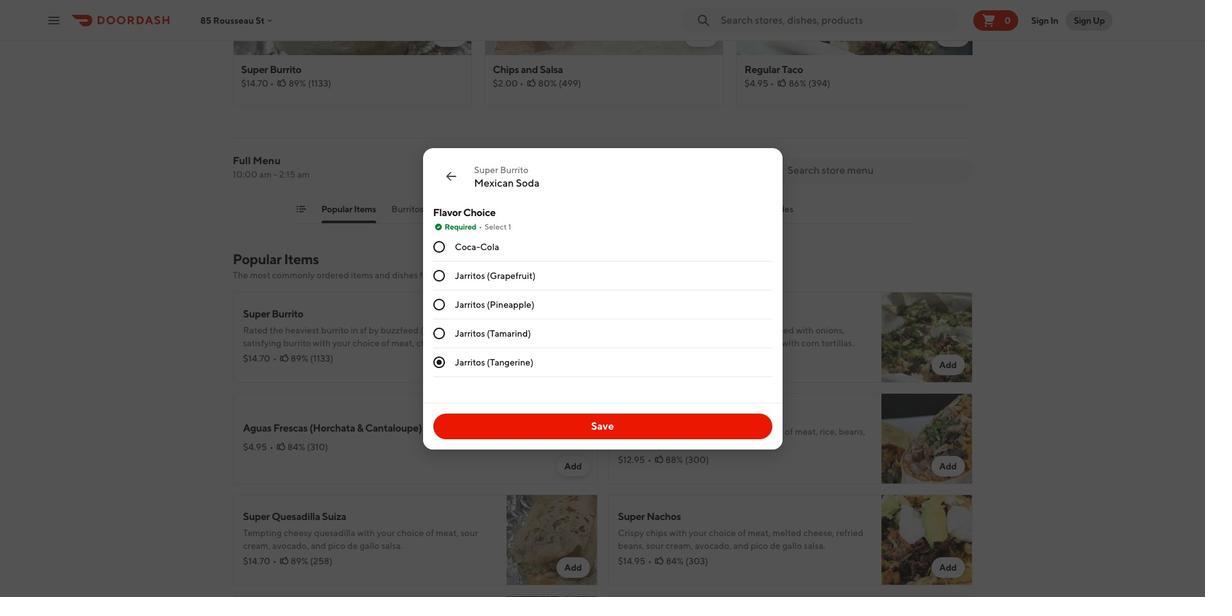 Task type: describe. For each thing, give the bounding box(es) containing it.
84% (310)
[[288, 443, 328, 453]]

84% for 84% (310)
[[288, 443, 305, 453]]

$14.70 • for quesadilla
[[243, 557, 277, 567]]

super quesadilla suiza image
[[506, 495, 598, 586]]

and inside regular taco tasty taco with your choice of meat, topped with onions, cilantro, and hot sauce. tacos only come with corn tortillas.
[[653, 338, 669, 349]]

de inside super quesadilla suiza tempting cheesy quesadilla with your choice of meat, sour cream, avocado, and pico de gallo salsa.
[[347, 541, 358, 552]]

beans, inside the "super nachos crispy chips with your choice of meat, melted cheese, refried beans, sour cream, avocado, and pico de gallo salsa."
[[618, 541, 645, 552]]

• down 'aguas'
[[270, 443, 273, 453]]

tacos inside regular taco tasty taco with your choice of meat, topped with onions, cilantro, and hot sauce. tacos only come with corn tortillas.
[[714, 338, 737, 349]]

cheese, inside super burrito rated the heaviest burrito in sf by buzzfeed (2015)! ultra satisfying burrito with your choice of meat, cheese, sour cream, rice, beans, pico de gallo salsa, and avocado.
[[416, 338, 448, 349]]

regular taco image
[[881, 292, 973, 383]]

the
[[270, 326, 283, 336]]

cream, inside super burrito rated the heaviest burrito in sf by buzzfeed (2015)! ultra satisfying burrito with your choice of meat, cheese, sour cream, rice, beans, pico de gallo salsa, and avocado.
[[243, 351, 271, 362]]

80%
[[538, 78, 557, 89]]

heaviest
[[285, 326, 319, 336]]

1 am from the left
[[259, 170, 272, 180]]

$14.70 • for burrito
[[243, 354, 277, 364]]

80% (499)
[[538, 78, 581, 89]]

back image
[[443, 169, 459, 184]]

and inside the "super nachos crispy chips with your choice of meat, melted cheese, refried beans, sour cream, avocado, and pico de gallo salsa."
[[734, 541, 749, 552]]

pico inside the "super nachos crispy chips with your choice of meat, melted cheese, refried beans, sour cream, avocado, and pico de gallo salsa."
[[751, 541, 768, 552]]

1 horizontal spatial $4.95 •
[[745, 78, 774, 89]]

meat, inside regular burrito mouth-watering burrito with your choice of meat, rice, beans, onions, cilantro, and pico de gallo salsa.
[[795, 427, 818, 437]]

rated
[[243, 326, 268, 336]]

sides
[[772, 204, 794, 215]]

regular for regular taco tasty taco with your choice of meat, topped with onions, cilantro, and hot sauce. tacos only come with corn tortillas.
[[618, 308, 654, 320]]

85 rousseau st
[[200, 15, 265, 25]]

regular taco tasty taco with your choice of meat, topped with onions, cilantro, and hot sauce. tacos only come with corn tortillas.
[[618, 308, 854, 349]]

flavor choice group
[[433, 206, 772, 377]]

de inside the "super nachos crispy chips with your choice of meat, melted cheese, refried beans, sour cream, avocado, and pico de gallo salsa."
[[770, 541, 781, 552]]

rousseau
[[213, 15, 254, 25]]

jarritos for jarritos (tangerine)
[[455, 357, 485, 368]]

2:15
[[279, 170, 295, 180]]

ordered
[[317, 270, 349, 281]]

(258)
[[310, 557, 332, 567]]

85
[[200, 15, 211, 25]]

Jarritos (Tamarind) radio
[[433, 328, 445, 339]]

quesadilla
[[272, 511, 320, 523]]

86%
[[789, 78, 807, 89]]

mouth-
[[618, 427, 650, 437]]

meat, inside super quesadilla suiza tempting cheesy quesadilla with your choice of meat, sour cream, avocado, and pico de gallo salsa.
[[436, 529, 459, 539]]

Item Search search field
[[788, 164, 962, 178]]

beans, inside super burrito rated the heaviest burrito in sf by buzzfeed (2015)! ultra satisfying burrito with your choice of meat, cheese, sour cream, rice, beans, pico de gallo salsa, and avocado.
[[291, 351, 318, 362]]

-
[[274, 170, 277, 180]]

most
[[250, 270, 270, 281]]

1 horizontal spatial $4.95
[[745, 78, 769, 89]]

super for super burrito
[[241, 64, 268, 76]]

cilantro, inside regular taco tasty taco with your choice of meat, topped with onions, cilantro, and hot sauce. tacos only come with corn tortillas.
[[618, 338, 651, 349]]

your inside regular burrito mouth-watering burrito with your choice of meat, rice, beans, onions, cilantro, and pico de gallo salsa.
[[736, 427, 754, 437]]

super burrito image
[[506, 292, 598, 383]]

open menu image
[[46, 13, 62, 28]]

choice inside super burrito rated the heaviest burrito in sf by buzzfeed (2015)! ultra satisfying burrito with your choice of meat, cheese, sour cream, rice, beans, pico de gallo salsa, and avocado.
[[353, 338, 380, 349]]

choice
[[463, 206, 496, 219]]

suiza
[[322, 511, 346, 523]]

super taco image
[[506, 597, 598, 598]]

up
[[1093, 15, 1105, 25]]

taco for regular taco tasty taco with your choice of meat, topped with onions, cilantro, and hot sauce. tacos only come with corn tortillas.
[[656, 308, 677, 320]]

burrito for regular burrito mouth-watering burrito with your choice of meat, rice, beans, onions, cilantro, and pico de gallo salsa.
[[656, 410, 687, 422]]

89% (258)
[[291, 557, 332, 567]]

• inside flavor choice group
[[479, 222, 482, 232]]

$14.95
[[618, 557, 646, 567]]

88%
[[666, 455, 683, 466]]

full
[[233, 155, 251, 167]]

coca-
[[455, 242, 480, 252]]

0
[[1005, 15, 1011, 25]]

st
[[256, 15, 265, 25]]

• down 'tempting' at bottom left
[[273, 557, 277, 567]]

sign for sign in
[[1032, 15, 1049, 25]]

1 vertical spatial 89% (1133)
[[291, 354, 334, 364]]

(300)
[[685, 455, 709, 466]]

your inside the "super nachos crispy chips with your choice of meat, melted cheese, refried beans, sour cream, avocado, and pico de gallo salsa."
[[689, 529, 707, 539]]

sour inside the "super nachos crispy chips with your choice of meat, melted cheese, refried beans, sour cream, avocado, and pico de gallo salsa."
[[646, 541, 664, 552]]

regular for regular burrito mouth-watering burrito with your choice of meat, rice, beans, onions, cilantro, and pico de gallo salsa.
[[618, 410, 654, 422]]

burritos button
[[392, 203, 424, 224]]

and inside popular items the most commonly ordered items and dishes from this store
[[375, 270, 390, 281]]

in
[[351, 326, 358, 336]]

$12.95
[[618, 455, 645, 466]]

85 rousseau st button
[[200, 15, 275, 25]]

1 vertical spatial $4.95 •
[[243, 443, 273, 453]]

(499)
[[559, 78, 581, 89]]

beans, inside regular burrito mouth-watering burrito with your choice of meat, rice, beans, onions, cilantro, and pico de gallo salsa.
[[839, 427, 866, 437]]

with inside super burrito rated the heaviest burrito in sf by buzzfeed (2015)! ultra satisfying burrito with your choice of meat, cheese, sour cream, rice, beans, pico de gallo salsa, and avocado.
[[313, 338, 331, 349]]

(394)
[[809, 78, 831, 89]]

$14.95 •
[[618, 557, 652, 567]]

of inside super burrito rated the heaviest burrito in sf by buzzfeed (2015)! ultra satisfying burrito with your choice of meat, cheese, sour cream, rice, beans, pico de gallo salsa, and avocado.
[[382, 338, 390, 349]]

with inside regular burrito mouth-watering burrito with your choice of meat, rice, beans, onions, cilantro, and pico de gallo salsa.
[[717, 427, 734, 437]]

gallo inside super quesadilla suiza tempting cheesy quesadilla with your choice of meat, sour cream, avocado, and pico de gallo salsa.
[[360, 541, 380, 552]]

coca-cola
[[455, 242, 499, 252]]

gallo inside the "super nachos crispy chips with your choice of meat, melted cheese, refried beans, sour cream, avocado, and pico de gallo salsa."
[[783, 541, 802, 552]]

sign in
[[1032, 15, 1059, 25]]

of inside regular burrito mouth-watering burrito with your choice of meat, rice, beans, onions, cilantro, and pico de gallo salsa.
[[785, 427, 793, 437]]

sign in link
[[1024, 7, 1066, 33]]

super burrito
[[241, 64, 302, 76]]

topped
[[765, 326, 794, 336]]

your inside regular taco tasty taco with your choice of meat, topped with onions, cilantro, and hot sauce. tacos only come with corn tortillas.
[[681, 326, 699, 336]]

of inside the "super nachos crispy chips with your choice of meat, melted cheese, refried beans, sour cream, avocado, and pico de gallo salsa."
[[738, 529, 746, 539]]

burrito inside regular burrito mouth-watering burrito with your choice of meat, rice, beans, onions, cilantro, and pico de gallo salsa.
[[687, 427, 715, 437]]

jarritos (tamarind)
[[455, 329, 531, 339]]

chips
[[646, 529, 668, 539]]

popular for popular items the most commonly ordered items and dishes from this store
[[233, 251, 282, 268]]

mexican
[[474, 177, 514, 189]]

$2.00 •
[[493, 78, 524, 89]]

quesadilla
[[314, 529, 356, 539]]

jarritos (pineapple)
[[455, 300, 535, 310]]

sf
[[360, 326, 367, 336]]

burrito for super burrito
[[270, 64, 302, 76]]

sauce.
[[686, 338, 712, 349]]

0 vertical spatial $14.70 •
[[241, 78, 274, 89]]

super for super burrito rated the heaviest burrito in sf by buzzfeed (2015)! ultra satisfying burrito with your choice of meat, cheese, sour cream, rice, beans, pico de gallo salsa, and avocado.
[[243, 308, 270, 320]]

avocado, inside super quesadilla suiza tempting cheesy quesadilla with your choice of meat, sour cream, avocado, and pico de gallo salsa.
[[272, 541, 309, 552]]

pico inside super burrito rated the heaviest burrito in sf by buzzfeed (2015)! ultra satisfying burrito with your choice of meat, cheese, sour cream, rice, beans, pico de gallo salsa, and avocado.
[[320, 351, 337, 362]]

choice inside the "super nachos crispy chips with your choice of meat, melted cheese, refried beans, sour cream, avocado, and pico de gallo salsa."
[[709, 529, 736, 539]]

sour inside super quesadilla suiza tempting cheesy quesadilla with your choice of meat, sour cream, avocado, and pico de gallo salsa.
[[461, 529, 478, 539]]

aguas frescas (horchata & cantaloupe)
[[243, 423, 422, 435]]

0 vertical spatial 89% (1133)
[[289, 78, 331, 89]]

super for super quesadilla suiza tempting cheesy quesadilla with your choice of meat, sour cream, avocado, and pico de gallo salsa.
[[243, 511, 270, 523]]

chips
[[493, 64, 519, 76]]

buzzfeed
[[381, 326, 419, 336]]

items for popular items the most commonly ordered items and dishes from this store
[[284, 251, 319, 268]]

cream, inside super quesadilla suiza tempting cheesy quesadilla with your choice of meat, sour cream, avocado, and pico de gallo salsa.
[[243, 541, 271, 552]]

and inside super burrito rated the heaviest burrito in sf by buzzfeed (2015)! ultra satisfying burrito with your choice of meat, cheese, sour cream, rice, beans, pico de gallo salsa, and avocado.
[[397, 351, 412, 362]]

hot
[[670, 338, 684, 349]]

cola
[[480, 242, 499, 252]]

melted
[[773, 529, 802, 539]]

avocado.
[[414, 351, 450, 362]]

jarritos for jarritos (pineapple)
[[455, 300, 485, 310]]

select
[[485, 222, 507, 232]]

salsa. inside the "super nachos crispy chips with your choice of meat, melted cheese, refried beans, sour cream, avocado, and pico de gallo salsa."
[[804, 541, 826, 552]]

tortillas.
[[822, 338, 854, 349]]

gallo inside super burrito rated the heaviest burrito in sf by buzzfeed (2015)! ultra satisfying burrito with your choice of meat, cheese, sour cream, rice, beans, pico de gallo salsa, and avocado.
[[351, 351, 371, 362]]

ultra
[[452, 326, 473, 336]]

Jarritos (Tangerine) radio
[[433, 357, 445, 368]]

chips and salsa
[[493, 64, 563, 76]]

save
[[591, 420, 614, 433]]

corn
[[802, 338, 820, 349]]

salsa. for super quesadilla suiza
[[381, 541, 403, 552]]

Jarritos (Pineapple) radio
[[433, 299, 445, 311]]

store
[[458, 270, 478, 281]]

• down satisfying
[[273, 354, 277, 364]]

regular taco
[[745, 64, 803, 76]]

super burrito rated the heaviest burrito in sf by buzzfeed (2015)! ultra satisfying burrito with your choice of meat, cheese, sour cream, rice, beans, pico de gallo salsa, and avocado.
[[243, 308, 473, 362]]

10:00
[[233, 170, 258, 180]]

come
[[758, 338, 780, 349]]

commonly
[[272, 270, 315, 281]]

• right $14.95
[[648, 557, 652, 567]]

with up 'hot'
[[661, 326, 679, 336]]

regular burrito image
[[881, 394, 973, 485]]

of inside super quesadilla suiza tempting cheesy quesadilla with your choice of meat, sour cream, avocado, and pico de gallo salsa.
[[426, 529, 434, 539]]

sides button
[[772, 203, 794, 224]]

popular for popular items
[[321, 204, 352, 215]]

salsa
[[540, 64, 563, 76]]

regular for regular taco
[[745, 64, 780, 76]]

1
[[508, 222, 511, 232]]

(grapefruit)
[[487, 271, 536, 281]]

super for super burrito mexican soda
[[474, 165, 498, 175]]



Task type: vqa. For each thing, say whether or not it's contained in the screenshot.
$29.99's Feline
no



Task type: locate. For each thing, give the bounding box(es) containing it.
the
[[233, 270, 248, 281]]

super inside the "super nachos crispy chips with your choice of meat, melted cheese, refried beans, sour cream, avocado, and pico de gallo salsa."
[[618, 511, 645, 523]]

0 horizontal spatial tacos
[[439, 204, 463, 215]]

1 vertical spatial $14.70 •
[[243, 354, 277, 364]]

burrito for super burrito rated the heaviest burrito in sf by buzzfeed (2015)! ultra satisfying burrito with your choice of meat, cheese, sour cream, rice, beans, pico de gallo salsa, and avocado.
[[272, 308, 303, 320]]

tasty
[[618, 326, 639, 336]]

rice, inside regular burrito mouth-watering burrito with your choice of meat, rice, beans, onions, cilantro, and pico de gallo salsa.
[[820, 427, 837, 437]]

89% for quesadilla
[[291, 557, 308, 567]]

2 vertical spatial 89%
[[291, 557, 308, 567]]

(tamarind)
[[487, 329, 531, 339]]

0 horizontal spatial popular
[[233, 251, 282, 268]]

0 vertical spatial items
[[354, 204, 376, 215]]

this
[[441, 270, 456, 281]]

super up crispy
[[618, 511, 645, 523]]

taco for regular taco
[[782, 64, 803, 76]]

2 jarritos from the top
[[455, 300, 485, 310]]

your inside super burrito rated the heaviest burrito in sf by buzzfeed (2015)! ultra satisfying burrito with your choice of meat, cheese, sour cream, rice, beans, pico de gallo salsa, and avocado.
[[333, 338, 351, 349]]

0 horizontal spatial $4.95
[[243, 443, 267, 453]]

• right $12.95 on the bottom right of the page
[[648, 455, 652, 466]]

$14.70 for super burrito
[[243, 354, 270, 364]]

0 vertical spatial $14.70
[[241, 78, 268, 89]]

of inside regular taco tasty taco with your choice of meat, topped with onions, cilantro, and hot sauce. tacos only come with corn tortillas.
[[730, 326, 738, 336]]

de inside super burrito rated the heaviest burrito in sf by buzzfeed (2015)! ultra satisfying burrito with your choice of meat, cheese, sour cream, rice, beans, pico de gallo salsa, and avocado.
[[339, 351, 350, 362]]

0 horizontal spatial burrito
[[283, 338, 311, 349]]

0 horizontal spatial beans,
[[291, 351, 318, 362]]

salsa.
[[755, 440, 776, 450], [381, 541, 403, 552], [804, 541, 826, 552]]

with right watering
[[717, 427, 734, 437]]

tacos left only
[[714, 338, 737, 349]]

&
[[357, 423, 364, 435]]

Coca-Cola radio
[[433, 241, 445, 253]]

de
[[339, 351, 350, 362], [721, 440, 731, 450], [347, 541, 358, 552], [770, 541, 781, 552]]

(horchata
[[310, 423, 355, 435]]

with up corn
[[796, 326, 814, 336]]

from
[[420, 270, 439, 281]]

save button
[[433, 414, 772, 440]]

0 horizontal spatial sign
[[1032, 15, 1049, 25]]

1 vertical spatial sour
[[461, 529, 478, 539]]

2 sign from the left
[[1074, 15, 1092, 25]]

0 vertical spatial burrito
[[321, 326, 349, 336]]

89% left (258)
[[291, 557, 308, 567]]

sign up
[[1074, 15, 1105, 25]]

$4.95 down 'aguas'
[[243, 443, 267, 453]]

0 vertical spatial beans,
[[291, 351, 318, 362]]

meat, inside regular taco tasty taco with your choice of meat, topped with onions, cilantro, and hot sauce. tacos only come with corn tortillas.
[[740, 326, 763, 336]]

89% (1133) down heaviest
[[291, 354, 334, 364]]

89% for burrito
[[291, 354, 308, 364]]

1 vertical spatial taco
[[656, 308, 677, 320]]

$4.95 • down 'aguas'
[[243, 443, 273, 453]]

soda
[[516, 177, 540, 189]]

0 horizontal spatial rice,
[[272, 351, 290, 362]]

burrito for super burrito mexican soda
[[500, 165, 529, 175]]

0 vertical spatial $4.95
[[745, 78, 769, 89]]

0 vertical spatial (1133)
[[308, 78, 331, 89]]

burrito
[[270, 64, 302, 76], [500, 165, 529, 175], [272, 308, 303, 320], [656, 410, 687, 422]]

burrito up (300)
[[687, 427, 715, 437]]

0 horizontal spatial $4.95 •
[[243, 443, 273, 453]]

with down heaviest
[[313, 338, 331, 349]]

and inside regular burrito mouth-watering burrito with your choice of meat, rice, beans, onions, cilantro, and pico de gallo salsa.
[[684, 440, 700, 450]]

meat,
[[740, 326, 763, 336], [392, 338, 415, 349], [795, 427, 818, 437], [436, 529, 459, 539], [748, 529, 771, 539]]

items left 'burritos'
[[354, 204, 376, 215]]

0 vertical spatial regular
[[745, 64, 780, 76]]

sign for sign up
[[1074, 15, 1092, 25]]

$14.70 •
[[241, 78, 274, 89], [243, 354, 277, 364], [243, 557, 277, 567]]

taco up "86%"
[[782, 64, 803, 76]]

super inside super quesadilla suiza tempting cheesy quesadilla with your choice of meat, sour cream, avocado, and pico de gallo salsa.
[[243, 511, 270, 523]]

$14.70 for super quesadilla suiza
[[243, 557, 270, 567]]

super nachos crispy chips with your choice of meat, melted cheese, refried beans, sour cream, avocado, and pico de gallo salsa.
[[618, 511, 864, 552]]

0 horizontal spatial salsa.
[[381, 541, 403, 552]]

burrito inside super burrito rated the heaviest burrito in sf by buzzfeed (2015)! ultra satisfying burrito with your choice of meat, cheese, sour cream, rice, beans, pico de gallo salsa, and avocado.
[[272, 308, 303, 320]]

$4.95 • down regular taco
[[745, 78, 774, 89]]

0 horizontal spatial avocado,
[[272, 541, 309, 552]]

cream, up 84% (303)
[[666, 541, 693, 552]]

with inside super quesadilla suiza tempting cheesy quesadilla with your choice of meat, sour cream, avocado, and pico de gallo salsa.
[[357, 529, 375, 539]]

salsa. for regular burrito
[[755, 440, 776, 450]]

sign left the in at the right top
[[1032, 15, 1049, 25]]

super down st
[[241, 64, 268, 76]]

choice inside regular taco tasty taco with your choice of meat, topped with onions, cilantro, and hot sauce. tacos only come with corn tortillas.
[[701, 326, 728, 336]]

0 vertical spatial 84%
[[288, 443, 305, 453]]

1 vertical spatial rice,
[[820, 427, 837, 437]]

meat, inside the "super nachos crispy chips with your choice of meat, melted cheese, refried beans, sour cream, avocado, and pico de gallo salsa."
[[748, 529, 771, 539]]

•
[[270, 78, 274, 89], [520, 78, 524, 89], [770, 78, 774, 89], [479, 222, 482, 232], [273, 354, 277, 364], [270, 443, 273, 453], [648, 455, 652, 466], [273, 557, 277, 567], [648, 557, 652, 567]]

1 vertical spatial 84%
[[666, 557, 684, 567]]

jarritos up ultra
[[455, 300, 485, 310]]

rice,
[[272, 351, 290, 362], [820, 427, 837, 437]]

89% down heaviest
[[291, 354, 308, 364]]

items inside popular items the most commonly ordered items and dishes from this store
[[284, 251, 319, 268]]

your inside super quesadilla suiza tempting cheesy quesadilla with your choice of meat, sour cream, avocado, and pico de gallo salsa.
[[377, 529, 395, 539]]

1 horizontal spatial popular
[[321, 204, 352, 215]]

2 vertical spatial $14.70
[[243, 557, 270, 567]]

super inside super burrito rated the heaviest burrito in sf by buzzfeed (2015)! ultra satisfying burrito with your choice of meat, cheese, sour cream, rice, beans, pico de gallo salsa, and avocado.
[[243, 308, 270, 320]]

taco
[[641, 326, 659, 336]]

jarritos for jarritos (grapefruit)
[[455, 271, 485, 281]]

super inside super burrito mexican soda
[[474, 165, 498, 175]]

sour inside super burrito rated the heaviest burrito in sf by buzzfeed (2015)! ultra satisfying burrito with your choice of meat, cheese, sour cream, rice, beans, pico de gallo salsa, and avocado.
[[449, 338, 467, 349]]

1 vertical spatial cheese,
[[804, 529, 835, 539]]

regular inside regular burrito mouth-watering burrito with your choice of meat, rice, beans, onions, cilantro, and pico de gallo salsa.
[[618, 410, 654, 422]]

$14.70 down 'tempting' at bottom left
[[243, 557, 270, 567]]

0 vertical spatial rice,
[[272, 351, 290, 362]]

burrito inside super burrito mexican soda
[[500, 165, 529, 175]]

gallo
[[351, 351, 371, 362], [733, 440, 753, 450], [360, 541, 380, 552], [783, 541, 802, 552]]

jarritos (tangerine)
[[455, 357, 534, 368]]

84%
[[288, 443, 305, 453], [666, 557, 684, 567]]

super burrito mexican soda
[[474, 165, 540, 189]]

(2015)!
[[420, 326, 450, 336]]

dialog
[[423, 148, 783, 450]]

cheese, up avocado.
[[416, 338, 448, 349]]

full menu 10:00 am - 2:15 am
[[233, 155, 310, 180]]

gallo inside regular burrito mouth-watering burrito with your choice of meat, rice, beans, onions, cilantro, and pico de gallo salsa.
[[733, 440, 753, 450]]

• down super burrito
[[270, 78, 274, 89]]

• down regular taco
[[770, 78, 774, 89]]

Jarritos (Grapefruit) radio
[[433, 270, 445, 282]]

burrito
[[321, 326, 349, 336], [283, 338, 311, 349], [687, 427, 715, 437]]

avocado, inside the "super nachos crispy chips with your choice of meat, melted cheese, refried beans, sour cream, avocado, and pico de gallo salsa."
[[695, 541, 732, 552]]

and inside super quesadilla suiza tempting cheesy quesadilla with your choice of meat, sour cream, avocado, and pico de gallo salsa.
[[311, 541, 326, 552]]

salsa. inside super quesadilla suiza tempting cheesy quesadilla with your choice of meat, sour cream, avocado, and pico de gallo salsa.
[[381, 541, 403, 552]]

1 horizontal spatial beans,
[[618, 541, 645, 552]]

burrito down heaviest
[[283, 338, 311, 349]]

0 vertical spatial tacos
[[439, 204, 463, 215]]

1 horizontal spatial cheese,
[[804, 529, 835, 539]]

88% (300)
[[666, 455, 709, 466]]

89%
[[289, 78, 306, 89], [291, 354, 308, 364], [291, 557, 308, 567]]

3 jarritos from the top
[[455, 329, 485, 339]]

with down topped
[[782, 338, 800, 349]]

dialog containing mexican soda
[[423, 148, 783, 450]]

super nachos image
[[881, 495, 973, 586]]

(tangerine)
[[487, 357, 534, 368]]

1 vertical spatial 89%
[[291, 354, 308, 364]]

tacos up required
[[439, 204, 463, 215]]

quesadillas button
[[478, 203, 526, 224]]

0 button
[[974, 10, 1019, 31]]

0 vertical spatial onions,
[[816, 326, 845, 336]]

popular up popular items the most commonly ordered items and dishes from this store
[[321, 204, 352, 215]]

rice, inside super burrito rated the heaviest burrito in sf by buzzfeed (2015)! ultra satisfying burrito with your choice of meat, cheese, sour cream, rice, beans, pico de gallo salsa, and avocado.
[[272, 351, 290, 362]]

pico inside regular burrito mouth-watering burrito with your choice of meat, rice, beans, onions, cilantro, and pico de gallo salsa.
[[701, 440, 719, 450]]

84% left (303)
[[666, 557, 684, 567]]

salsa. inside regular burrito mouth-watering burrito with your choice of meat, rice, beans, onions, cilantro, and pico de gallo salsa.
[[755, 440, 776, 450]]

burrito left in
[[321, 326, 349, 336]]

0 vertical spatial 89%
[[289, 78, 306, 89]]

popular up most
[[233, 251, 282, 268]]

burritos
[[392, 204, 424, 215]]

1 horizontal spatial sign
[[1074, 15, 1092, 25]]

with right quesadilla
[[357, 529, 375, 539]]

0 horizontal spatial am
[[259, 170, 272, 180]]

$14.70 down super burrito
[[241, 78, 268, 89]]

am right 2:15
[[297, 170, 310, 180]]

1 vertical spatial cilantro,
[[649, 440, 682, 450]]

taco inside regular taco tasty taco with your choice of meat, topped with onions, cilantro, and hot sauce. tacos only come with corn tortillas.
[[656, 308, 677, 320]]

burrito inside regular burrito mouth-watering burrito with your choice of meat, rice, beans, onions, cilantro, and pico de gallo salsa.
[[656, 410, 687, 422]]

sour
[[449, 338, 467, 349], [461, 529, 478, 539], [646, 541, 664, 552]]

pico
[[320, 351, 337, 362], [701, 440, 719, 450], [328, 541, 346, 552], [751, 541, 768, 552]]

1 vertical spatial burrito
[[283, 338, 311, 349]]

0 vertical spatial taco
[[782, 64, 803, 76]]

cheese,
[[416, 338, 448, 349], [804, 529, 835, 539]]

0 vertical spatial $4.95 •
[[745, 78, 774, 89]]

$14.70 • down super burrito
[[241, 78, 274, 89]]

super up rated
[[243, 308, 270, 320]]

jarritos right jarritos (tangerine) radio
[[455, 357, 485, 368]]

1 horizontal spatial tacos
[[714, 338, 737, 349]]

$14.70 • down 'tempting' at bottom left
[[243, 557, 277, 567]]

onions, down the mouth-
[[618, 440, 647, 450]]

0 vertical spatial sour
[[449, 338, 467, 349]]

1 horizontal spatial salsa.
[[755, 440, 776, 450]]

cheesy
[[284, 529, 312, 539]]

cilantro, down watering
[[649, 440, 682, 450]]

0 vertical spatial popular
[[321, 204, 352, 215]]

0 vertical spatial cheese,
[[416, 338, 448, 349]]

super up 'tempting' at bottom left
[[243, 511, 270, 523]]

sign left "up" at the right top
[[1074, 15, 1092, 25]]

beans,
[[291, 351, 318, 362], [839, 427, 866, 437], [618, 541, 645, 552]]

0 vertical spatial cilantro,
[[618, 338, 651, 349]]

2 vertical spatial sour
[[646, 541, 664, 552]]

1 vertical spatial regular
[[618, 308, 654, 320]]

cilantro, inside regular burrito mouth-watering burrito with your choice of meat, rice, beans, onions, cilantro, and pico de gallo salsa.
[[649, 440, 682, 450]]

2 horizontal spatial beans,
[[839, 427, 866, 437]]

89% down super burrito
[[289, 78, 306, 89]]

avocado, up (303)
[[695, 541, 732, 552]]

2 horizontal spatial salsa.
[[804, 541, 826, 552]]

watering
[[650, 427, 685, 437]]

cream, inside the "super nachos crispy chips with your choice of meat, melted cheese, refried beans, sour cream, avocado, and pico de gallo salsa."
[[666, 541, 693, 552]]

• down choice
[[479, 222, 482, 232]]

crispy
[[618, 529, 644, 539]]

cheese, inside the "super nachos crispy chips with your choice of meat, melted cheese, refried beans, sour cream, avocado, and pico de gallo salsa."
[[804, 529, 835, 539]]

am
[[259, 170, 272, 180], [297, 170, 310, 180]]

taco
[[782, 64, 803, 76], [656, 308, 677, 320]]

items for popular items
[[354, 204, 376, 215]]

89% (1133) down super burrito
[[289, 78, 331, 89]]

84% (303)
[[666, 557, 708, 567]]

0 horizontal spatial cheese,
[[416, 338, 448, 349]]

2 avocado, from the left
[[695, 541, 732, 552]]

$14.70
[[241, 78, 268, 89], [243, 354, 270, 364], [243, 557, 270, 567]]

pico inside super quesadilla suiza tempting cheesy quesadilla with your choice of meat, sour cream, avocado, and pico de gallo salsa.
[[328, 541, 346, 552]]

• down chips and salsa
[[520, 78, 524, 89]]

0 horizontal spatial 84%
[[288, 443, 305, 453]]

onions, inside regular burrito mouth-watering burrito with your choice of meat, rice, beans, onions, cilantro, and pico de gallo salsa.
[[618, 440, 647, 450]]

1 vertical spatial $14.70
[[243, 354, 270, 364]]

$14.70 • down satisfying
[[243, 354, 277, 364]]

de inside regular burrito mouth-watering burrito with your choice of meat, rice, beans, onions, cilantro, and pico de gallo salsa.
[[721, 440, 731, 450]]

only
[[739, 338, 756, 349]]

$4.95
[[745, 78, 769, 89], [243, 443, 267, 453]]

choice
[[701, 326, 728, 336], [353, 338, 380, 349], [756, 427, 783, 437], [397, 529, 424, 539], [709, 529, 736, 539]]

0 horizontal spatial onions,
[[618, 440, 647, 450]]

1 vertical spatial tacos
[[714, 338, 737, 349]]

2 vertical spatial beans,
[[618, 541, 645, 552]]

1 sign from the left
[[1032, 15, 1049, 25]]

1 horizontal spatial 84%
[[666, 557, 684, 567]]

add button
[[433, 26, 466, 47], [685, 26, 718, 47], [936, 26, 969, 47], [932, 355, 965, 376], [557, 457, 590, 477], [932, 457, 965, 477], [557, 558, 590, 579], [932, 558, 965, 579]]

salsa,
[[373, 351, 395, 362]]

2 vertical spatial regular
[[618, 410, 654, 422]]

onions, up tortillas.
[[816, 326, 845, 336]]

by
[[369, 326, 379, 336]]

0 horizontal spatial items
[[284, 251, 319, 268]]

2 vertical spatial $14.70 •
[[243, 557, 277, 567]]

choice inside regular burrito mouth-watering burrito with your choice of meat, rice, beans, onions, cilantro, and pico de gallo salsa.
[[756, 427, 783, 437]]

jarritos (grapefruit)
[[455, 271, 536, 281]]

• select 1
[[479, 222, 511, 232]]

86% (394)
[[789, 78, 831, 89]]

jarritos for jarritos (tamarind)
[[455, 329, 485, 339]]

jarritos down coca-
[[455, 271, 485, 281]]

1 horizontal spatial onions,
[[816, 326, 845, 336]]

1 vertical spatial beans,
[[839, 427, 866, 437]]

2 horizontal spatial burrito
[[687, 427, 715, 437]]

tempting
[[243, 529, 282, 539]]

$4.95 down regular taco
[[745, 78, 769, 89]]

choice inside super quesadilla suiza tempting cheesy quesadilla with your choice of meat, sour cream, avocado, and pico de gallo salsa.
[[397, 529, 424, 539]]

am left the -
[[259, 170, 272, 180]]

4 jarritos from the top
[[455, 357, 485, 368]]

popular items
[[321, 204, 376, 215]]

2 vertical spatial burrito
[[687, 427, 715, 437]]

cream, down 'tempting' at bottom left
[[243, 541, 271, 552]]

cream, down satisfying
[[243, 351, 271, 362]]

onions, inside regular taco tasty taco with your choice of meat, topped with onions, cilantro, and hot sauce. tacos only come with corn tortillas.
[[816, 326, 845, 336]]

cilantro, down tasty at the right bottom of the page
[[618, 338, 651, 349]]

items up commonly
[[284, 251, 319, 268]]

regular inside regular taco tasty taco with your choice of meat, topped with onions, cilantro, and hot sauce. tacos only come with corn tortillas.
[[618, 308, 654, 320]]

84% down frescas
[[288, 443, 305, 453]]

popular inside popular items the most commonly ordered items and dishes from this store
[[233, 251, 282, 268]]

frescas
[[273, 423, 308, 435]]

1 vertical spatial items
[[284, 251, 319, 268]]

1 vertical spatial popular
[[233, 251, 282, 268]]

taco up "taco"
[[656, 308, 677, 320]]

1 vertical spatial onions,
[[618, 440, 647, 450]]

meat, inside super burrito rated the heaviest burrito in sf by buzzfeed (2015)! ultra satisfying burrito with your choice of meat, cheese, sour cream, rice, beans, pico de gallo salsa, and avocado.
[[392, 338, 415, 349]]

regular
[[745, 64, 780, 76], [618, 308, 654, 320], [618, 410, 654, 422]]

add
[[441, 31, 458, 42], [692, 31, 710, 42], [944, 31, 962, 42], [940, 360, 957, 371], [564, 462, 582, 472], [940, 462, 957, 472], [564, 563, 582, 574], [940, 563, 957, 574]]

1 horizontal spatial items
[[354, 204, 376, 215]]

sign up link
[[1066, 10, 1113, 31]]

with right chips on the right of the page
[[669, 529, 687, 539]]

1 vertical spatial $4.95
[[243, 443, 267, 453]]

items
[[351, 270, 373, 281]]

flavor choice
[[433, 206, 496, 219]]

in
[[1051, 15, 1059, 25]]

84% for 84% (303)
[[666, 557, 684, 567]]

avocado, down cheesy
[[272, 541, 309, 552]]

1 horizontal spatial burrito
[[321, 326, 349, 336]]

(303)
[[686, 557, 708, 567]]

1 horizontal spatial avocado,
[[695, 541, 732, 552]]

2 am from the left
[[297, 170, 310, 180]]

1 vertical spatial (1133)
[[310, 354, 334, 364]]

dishes
[[392, 270, 418, 281]]

1 horizontal spatial taco
[[782, 64, 803, 76]]

with inside the "super nachos crispy chips with your choice of meat, melted cheese, refried beans, sour cream, avocado, and pico de gallo salsa."
[[669, 529, 687, 539]]

0 horizontal spatial taco
[[656, 308, 677, 320]]

cheese, left refried
[[804, 529, 835, 539]]

1 avocado, from the left
[[272, 541, 309, 552]]

super up mexican
[[474, 165, 498, 175]]

1 horizontal spatial rice,
[[820, 427, 837, 437]]

super for super nachos crispy chips with your choice of meat, melted cheese, refried beans, sour cream, avocado, and pico de gallo salsa.
[[618, 511, 645, 523]]

$12.95 •
[[618, 455, 652, 466]]

tacos
[[439, 204, 463, 215], [714, 338, 737, 349]]

$2.00
[[493, 78, 518, 89]]

1 jarritos from the top
[[455, 271, 485, 281]]

jarritos right jarritos (tamarind) radio
[[455, 329, 485, 339]]

avocado,
[[272, 541, 309, 552], [695, 541, 732, 552]]

1 horizontal spatial am
[[297, 170, 310, 180]]

$14.70 down satisfying
[[243, 354, 270, 364]]

(pineapple)
[[487, 300, 535, 310]]

with
[[661, 326, 679, 336], [796, 326, 814, 336], [313, 338, 331, 349], [782, 338, 800, 349], [717, 427, 734, 437], [357, 529, 375, 539], [669, 529, 687, 539]]

and
[[521, 64, 538, 76], [375, 270, 390, 281], [653, 338, 669, 349], [397, 351, 412, 362], [684, 440, 700, 450], [311, 541, 326, 552], [734, 541, 749, 552]]



